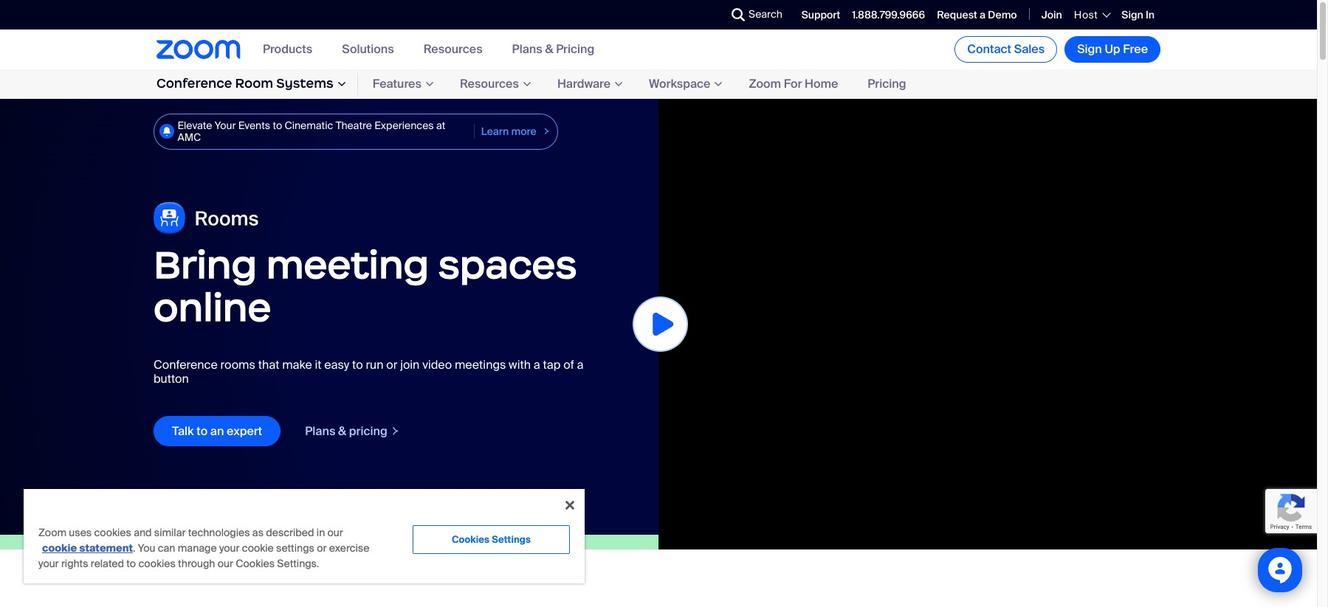 Task type: vqa. For each thing, say whether or not it's contained in the screenshot.
.  you can manage your cookie settings or exercise your rights related to cookies through our cookies settings.
yes



Task type: describe. For each thing, give the bounding box(es) containing it.
at
[[437, 119, 446, 132]]

support link
[[802, 8, 841, 21]]

request a demo link
[[938, 8, 1018, 21]]

plans & pricing
[[512, 42, 595, 57]]

sign for sign in
[[1122, 8, 1144, 21]]

2 horizontal spatial a
[[980, 8, 986, 21]]

resources button for products
[[424, 42, 483, 57]]

for
[[784, 76, 803, 92]]

meetings
[[455, 358, 506, 373]]

to inside the .  you can manage your cookie settings or exercise your rights related to cookies through our cookies settings.
[[127, 558, 136, 571]]

cookie inside the .  you can manage your cookie settings or exercise your rights related to cookies through our cookies settings.
[[242, 542, 274, 556]]

zoom uses cookies and similar technologies as described in our cookie statement
[[38, 527, 343, 556]]

it
[[315, 358, 322, 373]]

talk to an expert
[[172, 424, 262, 439]]

rooms
[[221, 358, 256, 373]]

uses
[[69, 527, 92, 540]]

events
[[238, 119, 270, 132]]

up
[[1105, 41, 1121, 57]]

1 horizontal spatial your
[[219, 542, 240, 556]]

zoom for zoom uses cookies and similar technologies as described in our cookie statement
[[38, 527, 66, 540]]

our inside zoom uses cookies and similar technologies as described in our cookie statement
[[328, 527, 343, 540]]

manage
[[178, 542, 217, 556]]

join
[[400, 358, 420, 373]]

plans & pricing link
[[512, 42, 595, 57]]

contact sales link
[[955, 36, 1058, 63]]

through
[[178, 558, 215, 571]]

similar
[[154, 527, 186, 540]]

.
[[133, 542, 135, 556]]

spaces
[[439, 241, 577, 289]]

learn
[[481, 125, 509, 138]]

host button
[[1075, 8, 1111, 21]]

products button
[[263, 42, 313, 57]]

1 horizontal spatial a
[[577, 358, 584, 373]]

related
[[91, 558, 124, 571]]

0 vertical spatial pricing
[[556, 42, 595, 57]]

as
[[252, 527, 264, 540]]

talk to an expert link
[[154, 416, 281, 447]]

sign for sign up free
[[1078, 41, 1103, 57]]

button
[[154, 372, 189, 387]]

bring meeting spaces online
[[154, 241, 577, 331]]

conference room systems button
[[157, 73, 358, 95]]

0 horizontal spatial your
[[38, 558, 59, 571]]

workspace
[[649, 76, 711, 92]]

search
[[749, 7, 783, 21]]

sign up free link
[[1065, 36, 1161, 63]]

in
[[317, 527, 325, 540]]

our inside the .  you can manage your cookie settings or exercise your rights related to cookies through our cookies settings.
[[218, 558, 233, 571]]

expert
[[227, 424, 262, 439]]

resources for products
[[424, 42, 483, 57]]

cookies inside zoom uses cookies and similar technologies as described in our cookie statement
[[94, 527, 131, 540]]

settings
[[276, 542, 315, 556]]

join
[[1042, 8, 1063, 21]]

run
[[366, 358, 384, 373]]

zoom logo image
[[157, 40, 241, 59]]

cookie statement link
[[42, 542, 133, 556]]

video player application
[[659, 99, 1318, 550]]

zoom for home link
[[735, 73, 853, 96]]

resources for conference room systems
[[460, 76, 519, 92]]

sign in link
[[1122, 8, 1155, 21]]

contact
[[968, 41, 1012, 57]]

request
[[938, 8, 978, 21]]

settings
[[492, 534, 531, 547]]

features
[[373, 76, 422, 92]]

statement
[[79, 542, 133, 556]]

zoom for home
[[749, 76, 839, 92]]

or inside conference rooms that make it easy to run or join video meetings with a tap of a button
[[386, 358, 398, 373]]

1.888.799.9666 link
[[853, 8, 926, 21]]

hardware button
[[543, 73, 635, 95]]

solutions button
[[342, 42, 394, 57]]

make
[[282, 358, 312, 373]]

of
[[564, 358, 574, 373]]

join link
[[1042, 8, 1063, 21]]

cookies inside cookies settings button
[[452, 534, 490, 547]]

& for pricing
[[338, 424, 347, 439]]

an
[[210, 424, 224, 439]]

more
[[511, 125, 537, 138]]

support
[[802, 8, 841, 21]]

cookies inside the .  you can manage your cookie settings or exercise your rights related to cookies through our cookies settings.
[[236, 558, 275, 571]]

0 horizontal spatial a
[[534, 358, 541, 373]]

talk
[[172, 424, 194, 439]]

products
[[263, 42, 313, 57]]



Task type: locate. For each thing, give the bounding box(es) containing it.
1 vertical spatial conference
[[154, 358, 218, 373]]

& inside plans & pricing link
[[338, 424, 347, 439]]

1 vertical spatial or
[[317, 542, 327, 556]]

conference room systems
[[157, 76, 334, 92]]

to inside elevate your events to cinematic theatre experiences at amc
[[273, 119, 282, 132]]

0 vertical spatial resources button
[[424, 42, 483, 57]]

sign in
[[1122, 8, 1155, 21]]

search image
[[732, 8, 745, 21], [732, 8, 745, 21]]

cookie
[[42, 542, 77, 556], [242, 542, 274, 556]]

exercise
[[329, 542, 370, 556]]

plans for plans & pricing
[[305, 424, 336, 439]]

your
[[219, 542, 240, 556], [38, 558, 59, 571]]

easy
[[324, 358, 350, 373]]

0 horizontal spatial cookies
[[236, 558, 275, 571]]

0 horizontal spatial zoom
[[38, 527, 66, 540]]

conference left rooms
[[154, 358, 218, 373]]

1 horizontal spatial &
[[545, 42, 554, 57]]

settings.
[[277, 558, 319, 571]]

.  you can manage your cookie settings or exercise your rights related to cookies through our cookies settings.
[[38, 542, 370, 571]]

0 horizontal spatial plans
[[305, 424, 336, 439]]

0 vertical spatial &
[[545, 42, 554, 57]]

resources button up the learn
[[445, 73, 543, 95]]

theatre
[[336, 119, 372, 132]]

cookies settings button
[[413, 526, 570, 555]]

pricing link
[[853, 73, 922, 96]]

sales
[[1015, 41, 1045, 57]]

1 vertical spatial zoom
[[38, 527, 66, 540]]

your left rights
[[38, 558, 59, 571]]

pricing right home
[[868, 76, 907, 92]]

a left tap on the bottom left of the page
[[534, 358, 541, 373]]

pricing up hardware
[[556, 42, 595, 57]]

0 horizontal spatial cookie
[[42, 542, 77, 556]]

home
[[805, 76, 839, 92]]

1 cookie from the left
[[42, 542, 77, 556]]

0 horizontal spatial or
[[317, 542, 327, 556]]

sign up free
[[1078, 41, 1149, 57]]

hardware
[[558, 76, 611, 92]]

zoom left for
[[749, 76, 782, 92]]

& up hardware popup button on the top of the page
[[545, 42, 554, 57]]

resources button
[[424, 42, 483, 57], [445, 73, 543, 95]]

zoom for zoom for home
[[749, 76, 782, 92]]

0 vertical spatial your
[[219, 542, 240, 556]]

to right events
[[273, 119, 282, 132]]

None search field
[[678, 3, 736, 27]]

meetings icon image
[[154, 202, 260, 235]]

or inside the .  you can manage your cookie settings or exercise your rights related to cookies through our cookies settings.
[[317, 542, 327, 556]]

with
[[509, 358, 531, 373]]

your
[[215, 119, 236, 132]]

cookies settings
[[452, 534, 531, 547]]

amc
[[178, 131, 201, 144]]

cookies
[[94, 527, 131, 540], [138, 558, 176, 571]]

1 horizontal spatial zoom
[[749, 76, 782, 92]]

1 vertical spatial cookies
[[236, 558, 275, 571]]

cookies
[[452, 534, 490, 547], [236, 558, 275, 571]]

or
[[386, 358, 398, 373], [317, 542, 327, 556]]

experiences
[[375, 119, 434, 132]]

resources inside dropdown button
[[460, 76, 519, 92]]

1 horizontal spatial our
[[328, 527, 343, 540]]

our
[[328, 527, 343, 540], [218, 558, 233, 571]]

& left 'pricing'
[[338, 424, 347, 439]]

1 vertical spatial resources button
[[445, 73, 543, 95]]

technologies
[[188, 527, 250, 540]]

online
[[154, 283, 271, 331]]

you
[[138, 542, 155, 556]]

conference rooms that make it easy to run or join video meetings with a tap of a button
[[154, 358, 584, 387]]

0 horizontal spatial &
[[338, 424, 347, 439]]

cinematic
[[285, 119, 333, 132]]

0 vertical spatial sign
[[1122, 8, 1144, 21]]

your down technologies
[[219, 542, 240, 556]]

1 horizontal spatial cookie
[[242, 542, 274, 556]]

described
[[266, 527, 314, 540]]

0 horizontal spatial sign
[[1078, 41, 1103, 57]]

cookies down can
[[138, 558, 176, 571]]

1 horizontal spatial or
[[386, 358, 398, 373]]

cookies down as on the left of the page
[[236, 558, 275, 571]]

1 vertical spatial resources
[[460, 76, 519, 92]]

0 vertical spatial resources
[[424, 42, 483, 57]]

cookie up rights
[[42, 542, 77, 556]]

1.888.799.9666
[[853, 8, 926, 21]]

plans
[[512, 42, 543, 57], [305, 424, 336, 439]]

to down .
[[127, 558, 136, 571]]

free
[[1124, 41, 1149, 57]]

or down in
[[317, 542, 327, 556]]

1 horizontal spatial plans
[[512, 42, 543, 57]]

solutions
[[342, 42, 394, 57]]

zoom left the uses
[[38, 527, 66, 540]]

conference inside conference rooms that make it easy to run or join video meetings with a tap of a button
[[154, 358, 218, 373]]

sign left the in
[[1122, 8, 1144, 21]]

plans & pricing
[[305, 424, 388, 439]]

host
[[1075, 8, 1099, 21]]

tap
[[543, 358, 561, 373]]

0 horizontal spatial pricing
[[556, 42, 595, 57]]

plans for plans & pricing
[[512, 42, 543, 57]]

our right the through
[[218, 558, 233, 571]]

1 vertical spatial pricing
[[868, 76, 907, 92]]

our right in
[[328, 527, 343, 540]]

1 vertical spatial our
[[218, 558, 233, 571]]

0 horizontal spatial cookies
[[94, 527, 131, 540]]

1 vertical spatial &
[[338, 424, 347, 439]]

contact sales
[[968, 41, 1045, 57]]

resources button for conference room systems
[[445, 73, 543, 95]]

a left demo
[[980, 8, 986, 21]]

conference for conference rooms that make it easy to run or join video meetings with a tap of a button
[[154, 358, 218, 373]]

elevate your events to cinematic theatre experiences at amc
[[178, 119, 446, 144]]

resources up the learn
[[460, 76, 519, 92]]

zoom inside zoom uses cookies and similar technologies as described in our cookie statement
[[38, 527, 66, 540]]

1 vertical spatial sign
[[1078, 41, 1103, 57]]

cookie down as on the left of the page
[[242, 542, 274, 556]]

&
[[545, 42, 554, 57], [338, 424, 347, 439]]

sign left up
[[1078, 41, 1103, 57]]

systems
[[276, 76, 334, 92]]

rights
[[61, 558, 88, 571]]

0 vertical spatial zoom
[[749, 76, 782, 92]]

that
[[258, 358, 280, 373]]

room
[[235, 76, 273, 92]]

conference inside popup button
[[157, 76, 232, 92]]

video
[[423, 358, 452, 373]]

1 vertical spatial your
[[38, 558, 59, 571]]

cookie inside zoom uses cookies and similar technologies as described in our cookie statement
[[42, 542, 77, 556]]

0 vertical spatial or
[[386, 358, 398, 373]]

cookies inside the .  you can manage your cookie settings or exercise your rights related to cookies through our cookies settings.
[[138, 558, 176, 571]]

demo
[[989, 8, 1018, 21]]

privacy alert dialog
[[24, 490, 585, 584]]

1 horizontal spatial pricing
[[868, 76, 907, 92]]

0 vertical spatial cookies
[[452, 534, 490, 547]]

features button
[[358, 73, 445, 95]]

0 vertical spatial plans
[[512, 42, 543, 57]]

pricing
[[556, 42, 595, 57], [868, 76, 907, 92]]

plans & pricing link
[[304, 424, 400, 439]]

workspace button
[[635, 73, 735, 95]]

resources up features dropdown button
[[424, 42, 483, 57]]

0 horizontal spatial our
[[218, 558, 233, 571]]

conference down zoom logo
[[157, 76, 232, 92]]

to
[[273, 119, 282, 132], [352, 358, 363, 373], [197, 424, 208, 439], [127, 558, 136, 571]]

a right the of
[[577, 358, 584, 373]]

to left an in the left bottom of the page
[[197, 424, 208, 439]]

and
[[134, 527, 152, 540]]

cookies up the statement
[[94, 527, 131, 540]]

can
[[158, 542, 175, 556]]

0 vertical spatial cookies
[[94, 527, 131, 540]]

sign
[[1122, 8, 1144, 21], [1078, 41, 1103, 57]]

0 vertical spatial conference
[[157, 76, 232, 92]]

0 vertical spatial our
[[328, 527, 343, 540]]

1 horizontal spatial cookies
[[138, 558, 176, 571]]

elevate
[[178, 119, 212, 132]]

or right run
[[386, 358, 398, 373]]

1 horizontal spatial cookies
[[452, 534, 490, 547]]

to left run
[[352, 358, 363, 373]]

learn more
[[481, 125, 537, 138]]

cookies left settings
[[452, 534, 490, 547]]

2 cookie from the left
[[242, 542, 274, 556]]

pricing
[[349, 424, 388, 439]]

& for pricing
[[545, 42, 554, 57]]

1 vertical spatial cookies
[[138, 558, 176, 571]]

resources button up features dropdown button
[[424, 42, 483, 57]]

in
[[1146, 8, 1155, 21]]

meeting
[[266, 241, 429, 289]]

conference for conference room systems
[[157, 76, 232, 92]]

a
[[980, 8, 986, 21], [534, 358, 541, 373], [577, 358, 584, 373]]

1 vertical spatial plans
[[305, 424, 336, 439]]

1 horizontal spatial sign
[[1122, 8, 1144, 21]]

to inside conference rooms that make it easy to run or join video meetings with a tap of a button
[[352, 358, 363, 373]]



